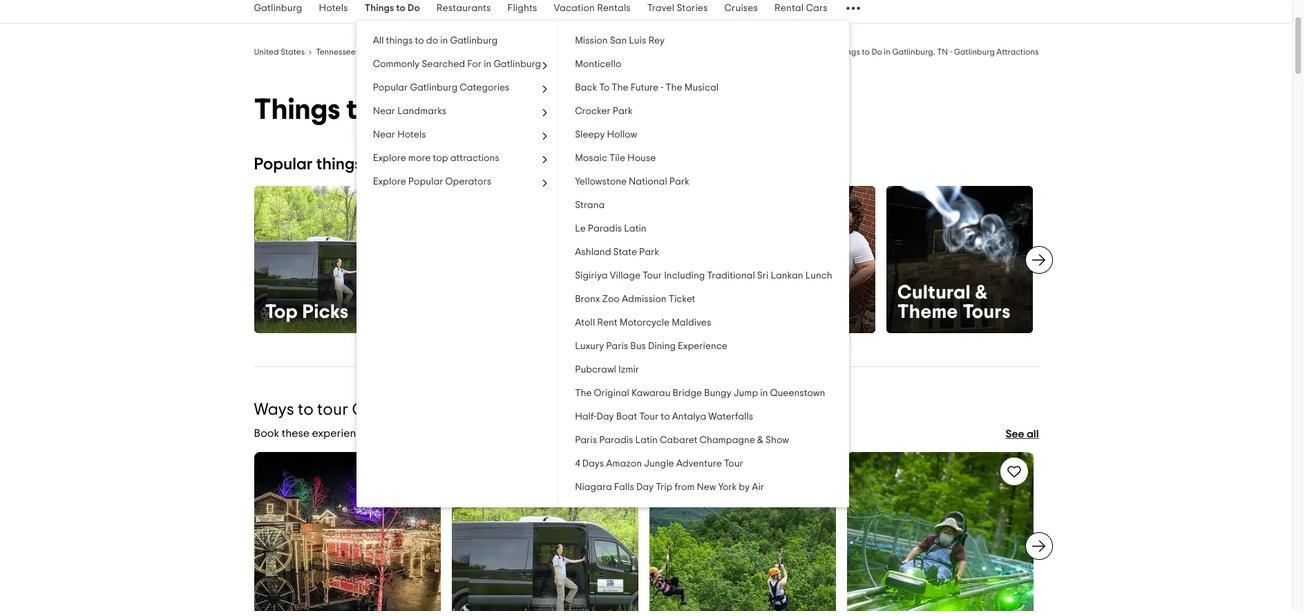 Task type: vqa. For each thing, say whether or not it's contained in the screenshot.
4 Days Amazon Jungle Adventure Tour
yes



Task type: describe. For each thing, give the bounding box(es) containing it.
things to do link
[[356, 0, 428, 23]]

see all
[[1006, 428, 1039, 439]]

to left gatlinburg, on the right of page
[[862, 48, 870, 56]]

including
[[664, 271, 705, 281]]

antalya
[[672, 412, 707, 422]]

tn
[[937, 48, 948, 56]]

all
[[1027, 428, 1039, 439]]

ashland state park
[[575, 247, 659, 257]]

1 vertical spatial tour
[[640, 412, 659, 422]]

book
[[254, 428, 279, 439]]

do up near hotels
[[380, 95, 416, 124]]

commonly
[[373, 59, 420, 69]]

crocker park link
[[559, 100, 849, 123]]

sri
[[757, 271, 769, 281]]

do up all things to do in gatlinburg on the top of page
[[408, 3, 420, 13]]

new
[[697, 482, 716, 492]]

states
[[281, 48, 305, 56]]

back to the future - the musical
[[575, 83, 719, 93]]

experience
[[678, 341, 728, 351]]

cruises
[[725, 3, 758, 13]]

in inside all things to do in gatlinburg link
[[440, 36, 448, 46]]

champagne
[[700, 435, 755, 445]]

stories
[[677, 3, 708, 13]]

restaurants
[[437, 3, 491, 13]]

falls
[[614, 482, 634, 492]]

2 save to a trip image from the left
[[1006, 463, 1023, 480]]

gatlinburg right tn
[[954, 48, 995, 56]]

all things to do in gatlinburg
[[373, 36, 498, 46]]

original
[[594, 388, 630, 398]]

house
[[628, 153, 656, 163]]

rental cars link
[[767, 0, 836, 23]]

0 vertical spatial park
[[613, 106, 633, 116]]

top picks link
[[254, 186, 401, 333]]

2 vertical spatial popular
[[408, 177, 443, 187]]

tennessee (tn) link
[[316, 46, 373, 57]]

1 vertical spatial &
[[758, 435, 764, 445]]

more
[[408, 153, 431, 163]]

gatlinburg up for
[[450, 36, 498, 46]]

sevier county
[[384, 48, 436, 56]]

mosaic tile house
[[575, 153, 656, 163]]

the original kawarau bridge bungy jump in queenstown link
[[559, 382, 849, 405]]

4 days amazon jungle adventure tour link
[[559, 452, 849, 476]]

in inside the original kawarau bridge bungy jump in queenstown link
[[761, 388, 768, 398]]

le paradis latin
[[575, 224, 647, 234]]

half-
[[575, 412, 597, 422]]

sigiriya village tour including traditional sri lankan lunch link
[[559, 264, 849, 288]]

san
[[610, 36, 627, 46]]

ticket
[[669, 294, 696, 304]]

trip
[[656, 482, 673, 492]]

bronx zoo admission ticket
[[575, 294, 696, 304]]

2 horizontal spatial the
[[666, 83, 683, 93]]

park for national
[[670, 177, 690, 187]]

sleepy
[[575, 130, 605, 140]]

by
[[739, 482, 750, 492]]

gatlinburg.
[[485, 428, 542, 439]]

united states
[[254, 48, 305, 56]]

things down rental cars link
[[835, 48, 860, 56]]

look
[[448, 428, 470, 439]]

explore for explore more top attractions
[[373, 153, 406, 163]]

next image
[[1031, 252, 1048, 268]]

back to the future - the musical link
[[559, 76, 849, 100]]

sleepy hollow link
[[559, 123, 849, 147]]

0 vertical spatial -
[[950, 48, 953, 56]]

paris paradis latin cabaret champagne & show link
[[559, 429, 849, 452]]

do for popular things to do
[[385, 156, 405, 173]]

yellowstone
[[575, 177, 627, 187]]

vacation
[[554, 3, 595, 13]]

village
[[610, 271, 641, 281]]

cultural
[[898, 283, 971, 303]]

to down near hotels
[[366, 156, 381, 173]]

atoll rent motorcycle maldives
[[575, 318, 711, 328]]

crocker
[[575, 106, 611, 116]]

united
[[254, 48, 279, 56]]

searched
[[422, 59, 465, 69]]

show
[[766, 435, 789, 445]]

latin for paris
[[636, 435, 658, 445]]

0 vertical spatial tour
[[643, 271, 662, 281]]

mission
[[575, 36, 608, 46]]

a
[[393, 428, 400, 439]]

the inside the original kawarau bridge bungy jump in queenstown link
[[575, 388, 592, 398]]

ways
[[254, 401, 294, 418]]

near for near hotels
[[373, 130, 395, 140]]

to down flights "link"
[[526, 48, 534, 56]]

niagara
[[575, 482, 612, 492]]

gatlinburg down mission
[[557, 48, 597, 56]]

near hotels
[[373, 130, 426, 140]]

bronx zoo admission ticket link
[[559, 288, 849, 311]]

york
[[718, 482, 737, 492]]

travel stories link
[[639, 0, 716, 23]]

for
[[467, 59, 482, 69]]

in down vacation on the top left of page
[[548, 48, 555, 56]]

mosaic
[[575, 153, 607, 163]]

in left gatlinburg, on the right of page
[[884, 48, 891, 56]]

things to do
[[365, 3, 420, 13]]

top
[[433, 153, 448, 163]]

do for all things to do in gatlinburg
[[426, 36, 438, 46]]

cabaret
[[660, 435, 698, 445]]

lankan
[[771, 271, 804, 281]]

future
[[631, 83, 659, 93]]

near landmarks
[[373, 106, 447, 116]]

close-
[[402, 428, 433, 439]]

rental cars
[[775, 3, 828, 13]]

near for near landmarks
[[373, 106, 395, 116]]

see
[[1006, 428, 1025, 439]]

do down flights "link"
[[536, 48, 546, 56]]

to up county
[[415, 36, 424, 46]]

sigiriya
[[575, 271, 608, 281]]

queenstown
[[770, 388, 825, 398]]

gatlinburg,
[[893, 48, 936, 56]]



Task type: locate. For each thing, give the bounding box(es) containing it.
near landmarks button
[[356, 100, 558, 123]]

in down popular gatlinburg categories
[[422, 95, 445, 124]]

2 vertical spatial tour
[[724, 459, 744, 469]]

tennessee
[[316, 48, 356, 56]]

mission san luis rey link
[[559, 29, 849, 53]]

things down the states
[[254, 95, 340, 124]]

1 vertical spatial popular
[[254, 156, 313, 173]]

1 vertical spatial paris
[[575, 435, 597, 445]]

park for state
[[639, 247, 659, 257]]

rey
[[649, 36, 665, 46]]

things up all
[[365, 3, 394, 13]]

0 vertical spatial things
[[386, 36, 413, 46]]

popular for popular gatlinburg categories
[[373, 83, 408, 93]]

1 horizontal spatial do
[[426, 36, 438, 46]]

to up near hotels
[[346, 95, 374, 124]]

in right jump
[[761, 388, 768, 398]]

for
[[376, 428, 391, 439]]

near inside button
[[373, 130, 395, 140]]

monticello link
[[559, 53, 849, 76]]

latin for le
[[624, 224, 647, 234]]

paradis right the le
[[588, 224, 622, 234]]

izmir
[[619, 365, 639, 375]]

ashland
[[575, 247, 611, 257]]

paradis up amazon
[[599, 435, 633, 445]]

hotels inside near hotels button
[[398, 130, 426, 140]]

save to a trip image down the see
[[1006, 463, 1023, 480]]

do left more at the left top of the page
[[385, 156, 405, 173]]

1 horizontal spatial paris
[[606, 341, 628, 351]]

all things to do in gatlinburg link
[[356, 29, 558, 53]]

to up "sevier county" link
[[396, 3, 406, 13]]

save to a trip image
[[611, 463, 627, 480], [1006, 463, 1023, 480]]

maldives
[[672, 318, 711, 328]]

0 vertical spatial popular
[[373, 83, 408, 93]]

flights
[[508, 3, 537, 13]]

1 vertical spatial paradis
[[599, 435, 633, 445]]

1 vertical spatial things to do in gatlinburg
[[254, 95, 591, 124]]

0 vertical spatial previous image
[[246, 252, 262, 268]]

1 horizontal spatial -
[[950, 48, 953, 56]]

commonly searched for in gatlinburg
[[373, 59, 541, 69]]

do up county
[[426, 36, 438, 46]]

latin
[[624, 224, 647, 234], [636, 435, 658, 445]]

traditional
[[707, 271, 755, 281]]

from
[[675, 482, 695, 492]]

operators
[[446, 177, 492, 187]]

0 horizontal spatial day
[[597, 412, 614, 422]]

1 horizontal spatial theme
[[898, 303, 959, 322]]

united states link
[[254, 46, 305, 57]]

pubcrawl izmir link
[[559, 358, 849, 382]]

0 vertical spatial explore
[[373, 153, 406, 163]]

2 explore from the top
[[373, 177, 406, 187]]

things down flights "link"
[[499, 48, 524, 56]]

niagara falls day trip from new york by air
[[575, 482, 764, 492]]

vacation rentals link
[[546, 0, 639, 23]]

1 vertical spatial hotels
[[398, 130, 426, 140]]

0 vertical spatial do
[[426, 36, 438, 46]]

1 save to a trip image from the left
[[611, 463, 627, 480]]

4
[[575, 459, 580, 469]]

things to do in gatlinburg, tn - gatlinburg attractions
[[835, 48, 1039, 56]]

explore inside button
[[373, 153, 406, 163]]

1 vertical spatial latin
[[636, 435, 658, 445]]

paradis for paris
[[599, 435, 633, 445]]

to
[[599, 83, 610, 93]]

lunch
[[806, 271, 833, 281]]

do
[[408, 3, 420, 13], [536, 48, 546, 56], [872, 48, 882, 56], [380, 95, 416, 124]]

jump
[[734, 388, 758, 398]]

0 vertical spatial paradis
[[588, 224, 622, 234]]

tour up admission
[[643, 271, 662, 281]]

up
[[433, 428, 446, 439]]

near inside 'button'
[[373, 106, 395, 116]]

1 horizontal spatial park
[[639, 247, 659, 257]]

near up near hotels
[[373, 106, 395, 116]]

explore
[[373, 153, 406, 163], [373, 177, 406, 187]]

rent
[[597, 318, 618, 328]]

to left the antalya at the bottom
[[661, 412, 670, 422]]

bronx
[[575, 294, 600, 304]]

tour up york
[[724, 459, 744, 469]]

restaurants link
[[428, 0, 499, 23]]

& right cultural
[[976, 283, 988, 303]]

paris left bus
[[606, 341, 628, 351]]

0 vertical spatial &
[[976, 283, 988, 303]]

boat
[[616, 412, 637, 422]]

gatlinburg down categories
[[451, 95, 591, 124]]

2 near from the top
[[373, 130, 395, 140]]

popular
[[373, 83, 408, 93], [254, 156, 313, 173], [408, 177, 443, 187]]

things to do in gatlinburg down popular gatlinburg categories
[[254, 95, 591, 124]]

previous image for next icon
[[246, 538, 262, 554]]

all
[[373, 36, 384, 46]]

park right state
[[639, 247, 659, 257]]

niagara falls day trip from new york by air link
[[559, 476, 849, 499]]

bus
[[631, 341, 646, 351]]

0 vertical spatial paris
[[606, 341, 628, 351]]

national
[[629, 177, 668, 187]]

in inside commonly searched for in gatlinburg button
[[484, 59, 492, 69]]

2 horizontal spatial park
[[670, 177, 690, 187]]

& inside cultural & theme tours
[[976, 283, 988, 303]]

- right tn
[[950, 48, 953, 56]]

1 vertical spatial -
[[661, 83, 664, 93]]

sleepy hollow
[[575, 130, 637, 140]]

day left boat on the bottom of the page
[[597, 412, 614, 422]]

flights link
[[499, 0, 546, 23]]

near
[[373, 106, 395, 116], [373, 130, 395, 140]]

1 vertical spatial near
[[373, 130, 395, 140]]

theme inside cultural & theme tours
[[898, 303, 959, 322]]

1 vertical spatial do
[[385, 156, 405, 173]]

2 theme from the left
[[898, 303, 959, 322]]

atoll rent motorcycle maldives link
[[559, 311, 849, 335]]

near down near landmarks
[[373, 130, 395, 140]]

1 horizontal spatial hotels
[[398, 130, 426, 140]]

previous image
[[246, 252, 262, 268], [246, 538, 262, 554]]

bungy
[[704, 388, 732, 398]]

0 vertical spatial day
[[597, 412, 614, 422]]

0 vertical spatial things to do in gatlinburg
[[499, 48, 597, 56]]

jungle
[[644, 459, 674, 469]]

things for popular
[[316, 156, 362, 173]]

gatlinburg down the searched
[[410, 83, 458, 93]]

gatlinburg up united states link
[[254, 3, 302, 13]]

0 horizontal spatial hotels
[[319, 3, 348, 13]]

theme inside theme parks link
[[581, 303, 642, 322]]

things for all
[[386, 36, 413, 46]]

1 explore from the top
[[373, 153, 406, 163]]

things to do in gatlinburg down mission
[[499, 48, 597, 56]]

0 horizontal spatial things
[[316, 156, 362, 173]]

0 horizontal spatial &
[[758, 435, 764, 445]]

motorcycle
[[620, 318, 670, 328]]

amazon
[[606, 459, 642, 469]]

luxury paris bus dining experience
[[575, 341, 728, 351]]

mosaic tile house link
[[559, 147, 849, 170]]

in right for
[[484, 59, 492, 69]]

the
[[612, 83, 629, 93], [666, 83, 683, 93], [575, 388, 592, 398]]

2 vertical spatial park
[[639, 247, 659, 257]]

gatlinburg link
[[246, 0, 311, 23]]

0 horizontal spatial paris
[[575, 435, 597, 445]]

1 horizontal spatial &
[[976, 283, 988, 303]]

days
[[582, 459, 604, 469]]

in up the searched
[[440, 36, 448, 46]]

landmarks
[[398, 106, 447, 116]]

0 vertical spatial latin
[[624, 224, 647, 234]]

1 vertical spatial explore
[[373, 177, 406, 187]]

yellowstone national park
[[575, 177, 690, 187]]

0 horizontal spatial -
[[661, 83, 664, 93]]

hotels down near landmarks
[[398, 130, 426, 140]]

0 horizontal spatial park
[[613, 106, 633, 116]]

dining
[[648, 341, 676, 351]]

admission
[[622, 294, 667, 304]]

4 days amazon jungle adventure tour
[[575, 459, 744, 469]]

latin up jungle
[[636, 435, 658, 445]]

&
[[976, 283, 988, 303], [758, 435, 764, 445]]

day left trip
[[637, 482, 654, 492]]

luis
[[629, 36, 647, 46]]

popular gatlinburg categories
[[373, 83, 510, 93]]

popular for popular things to do
[[254, 156, 313, 173]]

the right to on the left top
[[612, 83, 629, 93]]

1 vertical spatial park
[[670, 177, 690, 187]]

0 horizontal spatial theme
[[581, 303, 642, 322]]

le paradis latin link
[[559, 217, 849, 241]]

paradis inside le paradis latin link
[[588, 224, 622, 234]]

ashland state park link
[[559, 241, 849, 264]]

see all link
[[1006, 419, 1039, 449]]

hotels link
[[311, 0, 356, 23]]

paris inside luxury paris bus dining experience link
[[606, 341, 628, 351]]

paris down half-
[[575, 435, 597, 445]]

save to a trip image up 'falls'
[[611, 463, 627, 480]]

the left musical
[[666, 83, 683, 93]]

next image
[[1031, 538, 1048, 554]]

paradis inside paris paradis latin cabaret champagne & show link
[[599, 435, 633, 445]]

0 horizontal spatial the
[[575, 388, 592, 398]]

the up half-
[[575, 388, 592, 398]]

1 near from the top
[[373, 106, 395, 116]]

park right national
[[670, 177, 690, 187]]

0 vertical spatial near
[[373, 106, 395, 116]]

to up these at bottom
[[298, 401, 314, 418]]

1 vertical spatial day
[[637, 482, 654, 492]]

gatlinburg up a at the bottom
[[352, 401, 434, 418]]

paris paradis latin cabaret champagne & show
[[575, 435, 789, 445]]

- right future
[[661, 83, 664, 93]]

rentals
[[597, 3, 631, 13]]

latin up state
[[624, 224, 647, 234]]

hotels inside hotels link
[[319, 3, 348, 13]]

do inside all things to do in gatlinburg link
[[426, 36, 438, 46]]

these
[[282, 428, 310, 439]]

tour right boat on the bottom of the page
[[640, 412, 659, 422]]

-
[[950, 48, 953, 56], [661, 83, 664, 93]]

tour
[[643, 271, 662, 281], [640, 412, 659, 422], [724, 459, 744, 469]]

1 horizontal spatial day
[[637, 482, 654, 492]]

adventure
[[676, 459, 722, 469]]

hotels up 'tennessee' at the top of page
[[319, 3, 348, 13]]

previous image for next image
[[246, 252, 262, 268]]

1 previous image from the top
[[246, 252, 262, 268]]

musical
[[685, 83, 719, 93]]

explore for explore popular operators
[[373, 177, 406, 187]]

explore inside button
[[373, 177, 406, 187]]

1 vertical spatial things
[[316, 156, 362, 173]]

zoo
[[602, 294, 620, 304]]

1 horizontal spatial the
[[612, 83, 629, 93]]

monticello
[[575, 59, 622, 69]]

park up hollow
[[613, 106, 633, 116]]

1 horizontal spatial save to a trip image
[[1006, 463, 1023, 480]]

1 vertical spatial previous image
[[246, 538, 262, 554]]

do left gatlinburg, on the right of page
[[872, 48, 882, 56]]

0 horizontal spatial do
[[385, 156, 405, 173]]

& left show
[[758, 435, 764, 445]]

paris inside paris paradis latin cabaret champagne & show link
[[575, 435, 597, 445]]

the original kawarau bridge bungy jump in queenstown
[[575, 388, 825, 398]]

0 vertical spatial hotels
[[319, 3, 348, 13]]

crocker park
[[575, 106, 633, 116]]

gatlinburg up categories
[[494, 59, 541, 69]]

waterfalls
[[709, 412, 753, 422]]

paradis for le
[[588, 224, 622, 234]]

2 previous image from the top
[[246, 538, 262, 554]]

1 theme from the left
[[581, 303, 642, 322]]

tennessee (tn)
[[316, 48, 373, 56]]

near hotels button
[[356, 123, 558, 147]]

0 horizontal spatial save to a trip image
[[611, 463, 627, 480]]

1 horizontal spatial things
[[386, 36, 413, 46]]



